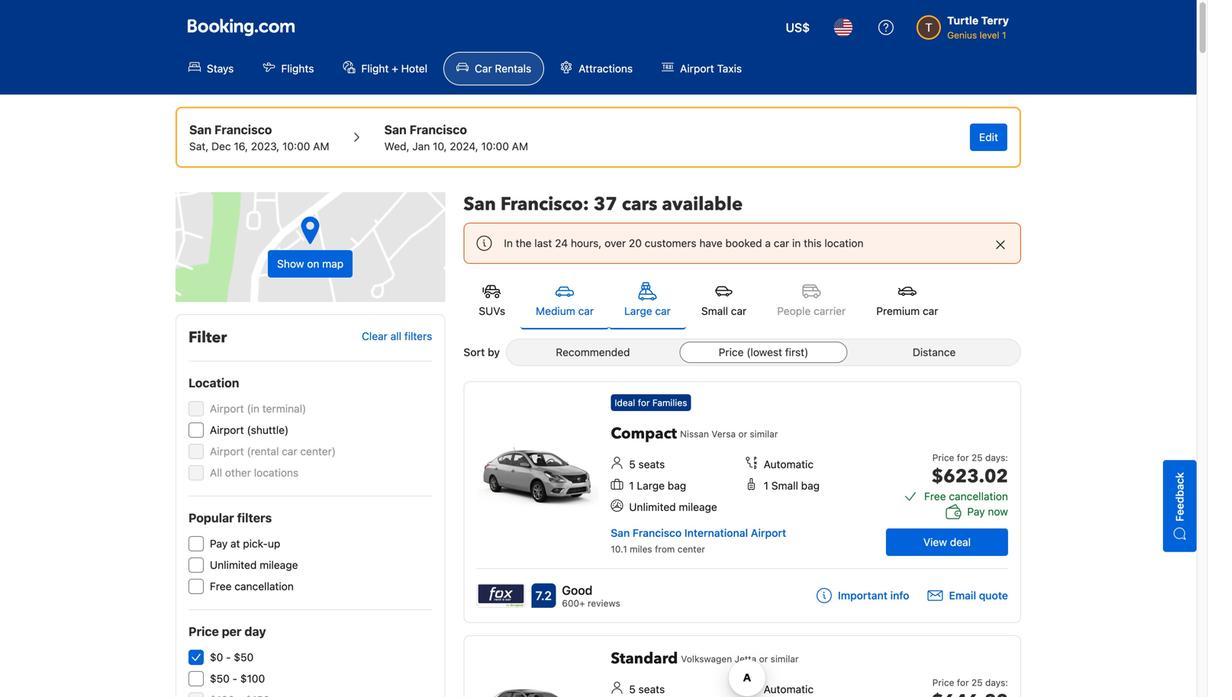 Task type: locate. For each thing, give the bounding box(es) containing it.
0 horizontal spatial free cancellation
[[210, 580, 294, 593]]

cancellation
[[949, 490, 1008, 503], [235, 580, 294, 593]]

filters up pick-
[[237, 511, 272, 525]]

airport taxis
[[680, 62, 742, 75]]

car for small car
[[731, 305, 747, 317]]

unlimited down the 1 large bag
[[629, 501, 676, 514]]

francisco up 16,
[[214, 122, 272, 137]]

+
[[392, 62, 398, 75]]

san francisco international airport 10.1 miles from center
[[611, 527, 786, 555]]

25 inside price for 25 days: $623.02
[[971, 453, 983, 463]]

pay
[[967, 506, 985, 518], [210, 538, 228, 550]]

10:00 inside san francisco wed, jan 10, 2024, 10:00 am
[[481, 140, 509, 153]]

car right 'a'
[[774, 237, 789, 250]]

- right "$0"
[[226, 651, 231, 664]]

similar inside standard volkswagen jetta or similar
[[770, 654, 799, 665]]

mileage up san francisco international airport button
[[679, 501, 717, 514]]

0 vertical spatial seats
[[638, 458, 665, 471]]

0 vertical spatial days:
[[985, 453, 1008, 463]]

5 seats up the 1 large bag
[[629, 458, 665, 471]]

1 vertical spatial automatic
[[764, 683, 814, 696]]

10:00 for san francisco sat, dec 16, 2023, 10:00 am
[[282, 140, 310, 153]]

$0 - $50
[[210, 651, 254, 664]]

1 days: from the top
[[985, 453, 1008, 463]]

1 vertical spatial $50
[[210, 673, 230, 685]]

1 vertical spatial 5
[[629, 683, 636, 696]]

price for 25 days: $623.02
[[932, 453, 1008, 490]]

0 vertical spatial filters
[[404, 330, 432, 343]]

filters right all
[[404, 330, 432, 343]]

1 san francisco group from the left
[[189, 121, 329, 154]]

1 vertical spatial free cancellation
[[210, 580, 294, 593]]

cancellation up pay now
[[949, 490, 1008, 503]]

francisco for san francisco wed, jan 10, 2024, 10:00 am
[[409, 122, 467, 137]]

or right versa
[[738, 429, 747, 440]]

seats up the 1 large bag
[[638, 458, 665, 471]]

2 am from the left
[[512, 140, 528, 153]]

all
[[390, 330, 401, 343]]

airport inside skip to main content "element"
[[680, 62, 714, 75]]

0 vertical spatial for
[[638, 398, 650, 408]]

unlimited mileage down pick-
[[210, 559, 298, 572]]

airport up "all" at the left of page
[[210, 445, 244, 458]]

(shuttle)
[[247, 424, 289, 436]]

1 automatic from the top
[[764, 458, 814, 471]]

car up "locations"
[[282, 445, 297, 458]]

suvs
[[479, 305, 505, 317]]

1 horizontal spatial unlimited mileage
[[629, 501, 717, 514]]

0 vertical spatial or
[[738, 429, 747, 440]]

am inside san francisco sat, dec 16, 2023, 10:00 am
[[313, 140, 329, 153]]

1 horizontal spatial free cancellation
[[924, 490, 1008, 503]]

price for price for 25 days: $623.02
[[932, 453, 954, 463]]

car
[[774, 237, 789, 250], [578, 305, 594, 317], [655, 305, 671, 317], [731, 305, 747, 317], [923, 305, 938, 317], [282, 445, 297, 458]]

5 down standard
[[629, 683, 636, 696]]

francisco
[[214, 122, 272, 137], [409, 122, 467, 137], [633, 527, 682, 540]]

0 horizontal spatial or
[[738, 429, 747, 440]]

5 down compact in the right of the page
[[629, 458, 636, 471]]

free down at on the left bottom of the page
[[210, 580, 232, 593]]

days: inside price for 25 days: $623.02
[[985, 453, 1008, 463]]

$0
[[210, 651, 223, 664]]

seats
[[638, 458, 665, 471], [638, 683, 665, 696]]

unlimited mileage down the 1 large bag
[[629, 501, 717, 514]]

mileage down up
[[260, 559, 298, 572]]

or inside compact nissan versa or similar
[[738, 429, 747, 440]]

san francisco group
[[189, 121, 329, 154], [384, 121, 528, 154]]

car for medium car
[[578, 305, 594, 317]]

large up recommended
[[624, 305, 652, 317]]

0 vertical spatial free
[[924, 490, 946, 503]]

am inside san francisco wed, jan 10, 2024, 10:00 am
[[512, 140, 528, 153]]

airport (in terminal)
[[210, 403, 306, 415]]

car right premium
[[923, 305, 938, 317]]

$100
[[240, 673, 265, 685]]

10:00
[[282, 140, 310, 153], [481, 140, 509, 153]]

1 vertical spatial large
[[637, 480, 665, 492]]

reviews
[[588, 598, 620, 609]]

san inside san francisco wed, jan 10, 2024, 10:00 am
[[384, 122, 407, 137]]

in
[[792, 237, 801, 250]]

0 horizontal spatial unlimited mileage
[[210, 559, 298, 572]]

francisco inside san francisco wed, jan 10, 2024, 10:00 am
[[409, 122, 467, 137]]

email
[[949, 589, 976, 602]]

francisco inside san francisco sat, dec 16, 2023, 10:00 am
[[214, 122, 272, 137]]

pay left at on the left bottom of the page
[[210, 538, 228, 550]]

pay at pick-up
[[210, 538, 280, 550]]

san inside san francisco international airport 10.1 miles from center
[[611, 527, 630, 540]]

2 seats from the top
[[638, 683, 665, 696]]

0 horizontal spatial small
[[701, 305, 728, 317]]

1 horizontal spatial pay
[[967, 506, 985, 518]]

0 vertical spatial 5
[[629, 458, 636, 471]]

20
[[629, 237, 642, 250]]

1 inside 'turtle terry genius level 1'
[[1002, 30, 1006, 40]]

similar inside compact nissan versa or similar
[[750, 429, 778, 440]]

quote
[[979, 589, 1008, 602]]

1 horizontal spatial mileage
[[679, 501, 717, 514]]

sort
[[463, 346, 485, 359]]

1 horizontal spatial free
[[924, 490, 946, 503]]

1
[[1002, 30, 1006, 40], [629, 480, 634, 492], [764, 480, 768, 492]]

1 vertical spatial or
[[759, 654, 768, 665]]

miles
[[630, 544, 652, 555]]

7.2
[[535, 589, 552, 603]]

large car button
[[609, 273, 686, 330]]

recommended
[[556, 346, 630, 359]]

car left small car
[[655, 305, 671, 317]]

1 vertical spatial unlimited
[[210, 559, 257, 572]]

sort by element
[[506, 339, 1021, 366]]

feedback
[[1173, 473, 1186, 522]]

1 vertical spatial 5 seats
[[629, 683, 665, 696]]

1 vertical spatial product card group
[[463, 636, 1021, 697]]

1 bag from the left
[[668, 480, 686, 492]]

automatic
[[764, 458, 814, 471], [764, 683, 814, 696]]

1 horizontal spatial san francisco group
[[384, 121, 528, 154]]

price inside price for 25 days: $623.02
[[932, 453, 954, 463]]

1 horizontal spatial filters
[[404, 330, 432, 343]]

san up wed,
[[384, 122, 407, 137]]

similar for standard
[[770, 654, 799, 665]]

show on map button
[[176, 192, 445, 302]]

am right the 2023, at the top left
[[313, 140, 329, 153]]

0 horizontal spatial pay
[[210, 538, 228, 550]]

small
[[701, 305, 728, 317], [771, 480, 798, 492]]

san francisco wed, jan 10, 2024, 10:00 am
[[384, 122, 528, 153]]

1 horizontal spatial am
[[512, 140, 528, 153]]

pay left now
[[967, 506, 985, 518]]

1 product card group from the top
[[463, 382, 1021, 623]]

similar
[[750, 429, 778, 440], [770, 654, 799, 665]]

- for $0
[[226, 651, 231, 664]]

0 vertical spatial large
[[624, 305, 652, 317]]

this
[[804, 237, 822, 250]]

1 horizontal spatial small
[[771, 480, 798, 492]]

product card group containing $623.02
[[463, 382, 1021, 623]]

0 vertical spatial -
[[226, 651, 231, 664]]

price (lowest first)
[[719, 346, 808, 359]]

pick-
[[243, 538, 268, 550]]

price inside sort by element
[[719, 346, 744, 359]]

small car
[[701, 305, 747, 317]]

medium car
[[536, 305, 594, 317]]

seats down standard
[[638, 683, 665, 696]]

1 horizontal spatial cancellation
[[949, 490, 1008, 503]]

popular filters
[[188, 511, 272, 525]]

cancellation down pick-
[[235, 580, 294, 593]]

san francisco: 37 cars available
[[463, 192, 743, 217]]

francisco up 10, at the left of the page
[[409, 122, 467, 137]]

in the last 24 hours, over 20 customers have booked a car in this location
[[504, 237, 864, 250]]

1 horizontal spatial 1
[[764, 480, 768, 492]]

2 horizontal spatial francisco
[[633, 527, 682, 540]]

0 vertical spatial 5 seats
[[629, 458, 665, 471]]

san for san francisco: 37 cars available
[[463, 192, 496, 217]]

- left $100
[[232, 673, 237, 685]]

filters
[[404, 330, 432, 343], [237, 511, 272, 525]]

1 horizontal spatial $50
[[234, 651, 254, 664]]

airport
[[680, 62, 714, 75], [210, 403, 244, 415], [210, 424, 244, 436], [210, 445, 244, 458], [751, 527, 786, 540]]

$50 down "$0"
[[210, 673, 230, 685]]

premium
[[876, 305, 920, 317]]

view deal button
[[886, 529, 1008, 556]]

1 vertical spatial days:
[[985, 678, 1008, 688]]

0 horizontal spatial cancellation
[[235, 580, 294, 593]]

airport inside san francisco international airport 10.1 miles from center
[[751, 527, 786, 540]]

distance
[[913, 346, 956, 359]]

standard
[[611, 649, 678, 670]]

2 days: from the top
[[985, 678, 1008, 688]]

pay for pay now
[[967, 506, 985, 518]]

2 25 from the top
[[971, 678, 983, 688]]

1 10:00 from the left
[[282, 140, 310, 153]]

days: for price for 25 days: $623.02
[[985, 453, 1008, 463]]

airport (rental car center)
[[210, 445, 336, 458]]

similar right jetta
[[770, 654, 799, 665]]

skip to main content element
[[0, 0, 1197, 95]]

1 vertical spatial for
[[957, 453, 969, 463]]

0 horizontal spatial san francisco group
[[189, 121, 329, 154]]

1 vertical spatial seats
[[638, 683, 665, 696]]

1 horizontal spatial or
[[759, 654, 768, 665]]

1 horizontal spatial francisco
[[409, 122, 467, 137]]

0 vertical spatial automatic
[[764, 458, 814, 471]]

free down $623.02 at the bottom right of page
[[924, 490, 946, 503]]

0 horizontal spatial filters
[[237, 511, 272, 525]]

car inside "button"
[[923, 305, 938, 317]]

2 horizontal spatial 1
[[1002, 30, 1006, 40]]

1 vertical spatial -
[[232, 673, 237, 685]]

1 horizontal spatial unlimited
[[629, 501, 676, 514]]

0 vertical spatial small
[[701, 305, 728, 317]]

1 vertical spatial 25
[[971, 678, 983, 688]]

5 seats down standard
[[629, 683, 665, 696]]

terry
[[981, 14, 1009, 27]]

san down 2024, at the left of the page
[[463, 192, 496, 217]]

1 horizontal spatial -
[[232, 673, 237, 685]]

san up 10.1
[[611, 527, 630, 540]]

edit
[[979, 131, 998, 143]]

0 vertical spatial pay
[[967, 506, 985, 518]]

cars
[[622, 192, 657, 217]]

or right jetta
[[759, 654, 768, 665]]

free cancellation down $623.02 at the bottom right of page
[[924, 490, 1008, 503]]

$50 up '$50 - $100'
[[234, 651, 254, 664]]

0 horizontal spatial mileage
[[260, 559, 298, 572]]

san inside san francisco sat, dec 16, 2023, 10:00 am
[[189, 122, 212, 137]]

compact
[[611, 424, 677, 445]]

0 horizontal spatial -
[[226, 651, 231, 664]]

1 25 from the top
[[971, 453, 983, 463]]

airport right international
[[751, 527, 786, 540]]

0 vertical spatial unlimited
[[629, 501, 676, 514]]

0 horizontal spatial 1
[[629, 480, 634, 492]]

large down compact in the right of the page
[[637, 480, 665, 492]]

show on map
[[277, 258, 344, 270]]

flight + hotel link
[[330, 52, 440, 85]]

hours,
[[571, 237, 602, 250]]

or inside standard volkswagen jetta or similar
[[759, 654, 768, 665]]

0 horizontal spatial am
[[313, 140, 329, 153]]

bag
[[668, 480, 686, 492], [801, 480, 820, 492]]

0 vertical spatial cancellation
[[949, 490, 1008, 503]]

car right medium
[[578, 305, 594, 317]]

from
[[655, 544, 675, 555]]

10:00 inside san francisco sat, dec 16, 2023, 10:00 am
[[282, 140, 310, 153]]

2 10:00 from the left
[[481, 140, 509, 153]]

10:00 right 2024, at the left of the page
[[481, 140, 509, 153]]

stays link
[[176, 52, 247, 85]]

pick-up date element
[[189, 139, 329, 154]]

1 5 seats from the top
[[629, 458, 665, 471]]

2 product card group from the top
[[463, 636, 1021, 697]]

0 horizontal spatial francisco
[[214, 122, 272, 137]]

for for price for 25 days: $623.02
[[957, 453, 969, 463]]

car
[[475, 62, 492, 75]]

0 vertical spatial mileage
[[679, 501, 717, 514]]

airport left (in
[[210, 403, 244, 415]]

customer rating 7.2 good element
[[562, 581, 620, 600]]

-
[[226, 651, 231, 664], [232, 673, 237, 685]]

2023,
[[251, 140, 279, 153]]

1 vertical spatial free
[[210, 580, 232, 593]]

1 vertical spatial mileage
[[260, 559, 298, 572]]

free cancellation inside product card group
[[924, 490, 1008, 503]]

flights link
[[250, 52, 327, 85]]

0 vertical spatial similar
[[750, 429, 778, 440]]

francisco for san francisco international airport 10.1 miles from center
[[633, 527, 682, 540]]

1 vertical spatial similar
[[770, 654, 799, 665]]

product card group
[[463, 382, 1021, 623], [463, 636, 1021, 697]]

price per day
[[188, 625, 266, 639]]

turtle
[[947, 14, 978, 27]]

filter
[[188, 327, 227, 348]]

francisco for san francisco sat, dec 16, 2023, 10:00 am
[[214, 122, 272, 137]]

1 for 1 small bag
[[764, 480, 768, 492]]

or for standard
[[759, 654, 768, 665]]

0 vertical spatial 25
[[971, 453, 983, 463]]

2 bag from the left
[[801, 480, 820, 492]]

on
[[307, 258, 319, 270]]

francisco inside san francisco international airport 10.1 miles from center
[[633, 527, 682, 540]]

2 vertical spatial for
[[957, 678, 969, 688]]

airport (shuttle)
[[210, 424, 289, 436]]

airport for airport taxis
[[680, 62, 714, 75]]

airport left "taxis"
[[680, 62, 714, 75]]

airport for airport (shuttle)
[[210, 424, 244, 436]]

free cancellation down pick-
[[210, 580, 294, 593]]

san up sat,
[[189, 122, 212, 137]]

am right 2024, at the left of the page
[[512, 140, 528, 153]]

am
[[313, 140, 329, 153], [512, 140, 528, 153]]

airport for airport (rental car center)
[[210, 445, 244, 458]]

0 horizontal spatial bag
[[668, 480, 686, 492]]

1 horizontal spatial bag
[[801, 480, 820, 492]]

car inside "button"
[[655, 305, 671, 317]]

car for large car
[[655, 305, 671, 317]]

for inside price for 25 days: $623.02
[[957, 453, 969, 463]]

carrier
[[814, 305, 846, 317]]

1 vertical spatial cancellation
[[235, 580, 294, 593]]

$50 - $100
[[210, 673, 265, 685]]

1 am from the left
[[313, 140, 329, 153]]

clear all filters
[[362, 330, 432, 343]]

airport down the airport (in terminal)
[[210, 424, 244, 436]]

0 horizontal spatial 10:00
[[282, 140, 310, 153]]

1 vertical spatial filters
[[237, 511, 272, 525]]

1 vertical spatial pay
[[210, 538, 228, 550]]

0 vertical spatial free cancellation
[[924, 490, 1008, 503]]

similar right versa
[[750, 429, 778, 440]]

mileage
[[679, 501, 717, 514], [260, 559, 298, 572]]

0 vertical spatial product card group
[[463, 382, 1021, 623]]

filters inside button
[[404, 330, 432, 343]]

price
[[719, 346, 744, 359], [932, 453, 954, 463], [188, 625, 219, 639], [932, 678, 954, 688]]

10:00 right the 2023, at the top left
[[282, 140, 310, 153]]

large inside "button"
[[624, 305, 652, 317]]

1 horizontal spatial 10:00
[[481, 140, 509, 153]]

1 vertical spatial small
[[771, 480, 798, 492]]

francisco up from
[[633, 527, 682, 540]]

deal
[[950, 536, 971, 549]]

25
[[971, 453, 983, 463], [971, 678, 983, 688]]

car up price (lowest first)
[[731, 305, 747, 317]]

unlimited down at on the left bottom of the page
[[210, 559, 257, 572]]



Task type: describe. For each thing, give the bounding box(es) containing it.
pick-up location element
[[189, 121, 329, 139]]

1 for 1 large bag
[[629, 480, 634, 492]]

0 vertical spatial unlimited mileage
[[629, 501, 717, 514]]

drop-off date element
[[384, 139, 528, 154]]

large inside product card group
[[637, 480, 665, 492]]

600+
[[562, 598, 585, 609]]

info
[[890, 589, 909, 602]]

francisco:
[[501, 192, 589, 217]]

san for san francisco wed, jan 10, 2024, 10:00 am
[[384, 122, 407, 137]]

7.2 element
[[531, 584, 556, 608]]

for for price for 25 days:
[[957, 678, 969, 688]]

volkswagen
[[681, 654, 732, 665]]

drop-off location element
[[384, 121, 528, 139]]

taxis
[[717, 62, 742, 75]]

bag for 1 large bag
[[668, 480, 686, 492]]

terminal)
[[262, 403, 306, 415]]

2 5 from the top
[[629, 683, 636, 696]]

search summary element
[[176, 107, 1021, 168]]

0 horizontal spatial unlimited
[[210, 559, 257, 572]]

hotel
[[401, 62, 427, 75]]

25 for price for 25 days:
[[971, 678, 983, 688]]

at
[[230, 538, 240, 550]]

a
[[765, 237, 771, 250]]

san francisco sat, dec 16, 2023, 10:00 am
[[189, 122, 329, 153]]

flight
[[361, 62, 389, 75]]

16,
[[234, 140, 248, 153]]

locations
[[254, 467, 298, 479]]

people carrier button
[[762, 273, 861, 328]]

price for 25 days:
[[932, 678, 1008, 688]]

the
[[516, 237, 532, 250]]

clear
[[362, 330, 388, 343]]

supplied by fox image
[[477, 585, 525, 607]]

2024,
[[450, 140, 478, 153]]

or for compact
[[738, 429, 747, 440]]

unlimited inside product card group
[[629, 501, 676, 514]]

(lowest
[[747, 346, 782, 359]]

san francisco international airport button
[[611, 527, 786, 540]]

center)
[[300, 445, 336, 458]]

1 large bag
[[629, 480, 686, 492]]

view
[[923, 536, 947, 549]]

price for price for 25 days:
[[932, 678, 954, 688]]

for for ideal for families
[[638, 398, 650, 408]]

$623.02
[[932, 464, 1008, 490]]

car rentals link
[[443, 52, 544, 85]]

sat,
[[189, 140, 209, 153]]

by
[[488, 346, 500, 359]]

am for san francisco wed, jan 10, 2024, 10:00 am
[[512, 140, 528, 153]]

(rental
[[247, 445, 279, 458]]

feedback button
[[1163, 460, 1197, 552]]

10.1
[[611, 544, 627, 555]]

flights
[[281, 62, 314, 75]]

customers
[[645, 237, 696, 250]]

jan
[[412, 140, 430, 153]]

families
[[652, 398, 687, 408]]

small inside product card group
[[771, 480, 798, 492]]

small car button
[[686, 273, 762, 328]]

2 5 seats from the top
[[629, 683, 665, 696]]

1 5 from the top
[[629, 458, 636, 471]]

first)
[[785, 346, 808, 359]]

location
[[188, 376, 239, 390]]

clear all filters button
[[362, 330, 432, 343]]

compact nissan versa or similar
[[611, 424, 778, 445]]

san for san francisco international airport 10.1 miles from center
[[611, 527, 630, 540]]

in
[[504, 237, 513, 250]]

1 seats from the top
[[638, 458, 665, 471]]

2 san francisco group from the left
[[384, 121, 528, 154]]

wed,
[[384, 140, 409, 153]]

25 for price for 25 days: $623.02
[[971, 453, 983, 463]]

bag for 1 small bag
[[801, 480, 820, 492]]

turtle terry genius level 1
[[947, 14, 1009, 40]]

all other locations
[[210, 467, 298, 479]]

2 automatic from the top
[[764, 683, 814, 696]]

ideal
[[615, 398, 635, 408]]

per
[[222, 625, 242, 639]]

attractions
[[579, 62, 633, 75]]

days: for price for 25 days:
[[985, 678, 1008, 688]]

last
[[534, 237, 552, 250]]

us$
[[786, 20, 810, 35]]

sort by
[[463, 346, 500, 359]]

important info
[[838, 589, 909, 602]]

email quote
[[949, 589, 1008, 602]]

am for san francisco sat, dec 16, 2023, 10:00 am
[[313, 140, 329, 153]]

car for premium car
[[923, 305, 938, 317]]

airport for airport (in terminal)
[[210, 403, 244, 415]]

nissan
[[680, 429, 709, 440]]

price for price per day
[[188, 625, 219, 639]]

pay for pay at pick-up
[[210, 538, 228, 550]]

view deal
[[923, 536, 971, 549]]

24
[[555, 237, 568, 250]]

similar for compact
[[750, 429, 778, 440]]

popular
[[188, 511, 234, 525]]

versa
[[712, 429, 736, 440]]

0 horizontal spatial free
[[210, 580, 232, 593]]

price for price (lowest first)
[[719, 346, 744, 359]]

0 horizontal spatial $50
[[210, 673, 230, 685]]

up
[[268, 538, 280, 550]]

product card group containing standard
[[463, 636, 1021, 697]]

suvs button
[[463, 273, 521, 328]]

san for san francisco sat, dec 16, 2023, 10:00 am
[[189, 122, 212, 137]]

large car
[[624, 305, 671, 317]]

dec
[[211, 140, 231, 153]]

important
[[838, 589, 888, 602]]

location
[[825, 237, 864, 250]]

- for $50
[[232, 673, 237, 685]]

international
[[684, 527, 748, 540]]

37
[[594, 192, 617, 217]]

10:00 for san francisco wed, jan 10, 2024, 10:00 am
[[481, 140, 509, 153]]

(in
[[247, 403, 259, 415]]

small inside button
[[701, 305, 728, 317]]

level
[[980, 30, 999, 40]]

0 vertical spatial $50
[[234, 651, 254, 664]]

jetta
[[735, 654, 756, 665]]

1 vertical spatial unlimited mileage
[[210, 559, 298, 572]]

people carrier
[[777, 305, 846, 317]]

flight + hotel
[[361, 62, 427, 75]]

all
[[210, 467, 222, 479]]

premium car button
[[861, 273, 954, 328]]

people
[[777, 305, 811, 317]]



Task type: vqa. For each thing, say whether or not it's contained in the screenshot.
topmost the Price
no



